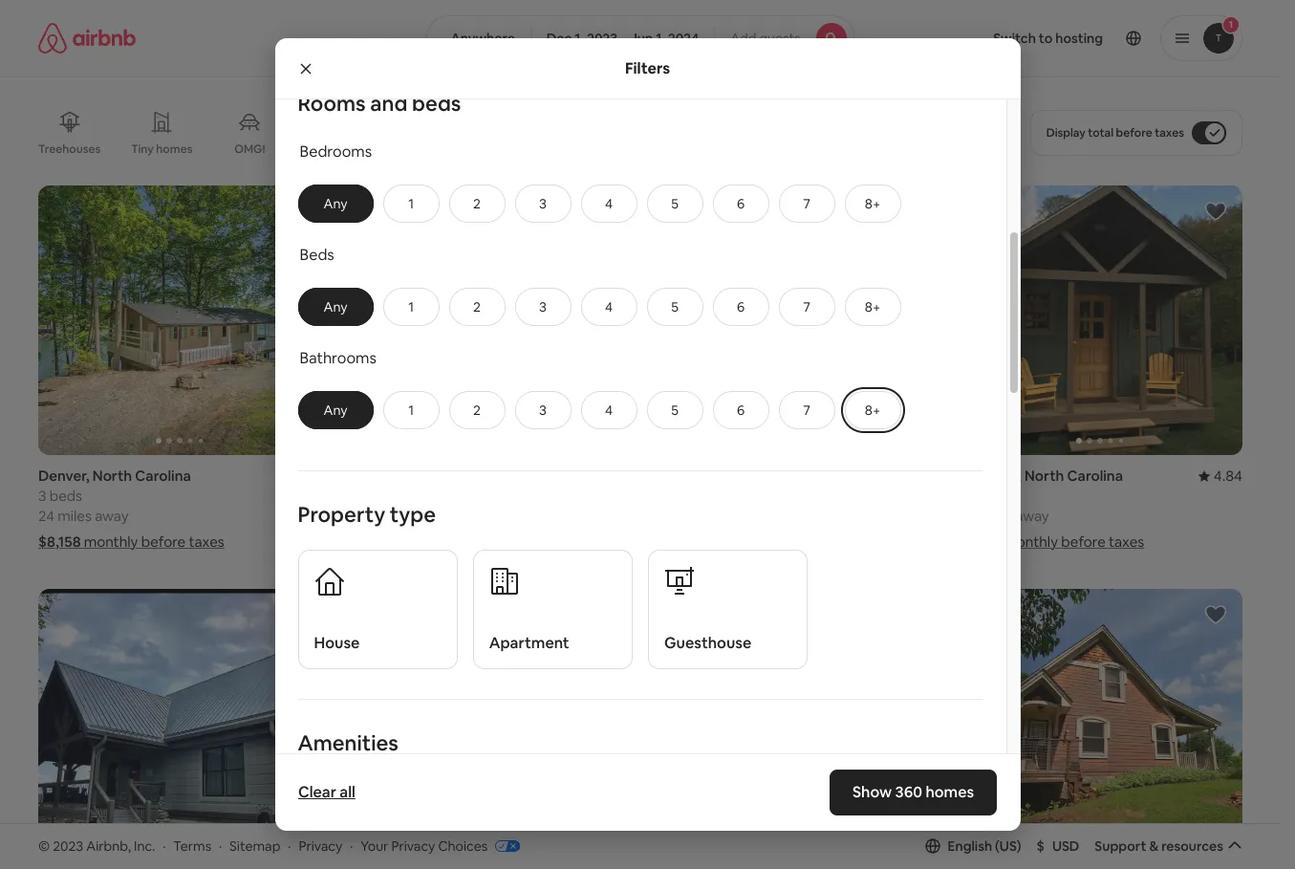 Task type: describe. For each thing, give the bounding box(es) containing it.
map
[[634, 753, 662, 770]]

anywhere button
[[427, 15, 531, 61]]

4 for bedrooms
[[605, 195, 613, 212]]

8+ element for bedrooms
[[865, 195, 881, 212]]

usd
[[1053, 837, 1080, 855]]

apartment button
[[473, 550, 633, 670]]

privacy link
[[299, 837, 343, 854]]

airbnb,
[[86, 837, 131, 854]]

4.92
[[293, 467, 322, 485]]

anywhere
[[451, 30, 515, 47]]

house button
[[298, 550, 458, 670]]

5 for beds
[[671, 298, 679, 315]]

before inside "85 miles away monthly before taxes"
[[1062, 533, 1106, 551]]

any button for bathrooms
[[298, 391, 373, 429]]

national
[[307, 141, 352, 157]]

guesthouse button
[[648, 550, 808, 670]]

3 button for beds
[[515, 288, 571, 326]]

miles for 9 beds
[[362, 507, 396, 525]]

5 button for bedrooms
[[647, 184, 703, 223]]

9
[[345, 487, 353, 505]]

any for beds
[[324, 298, 348, 315]]

tiny
[[131, 142, 154, 157]]

monthly before taxes button
[[959, 533, 1145, 551]]

before inside nebo, north carolina 9 beds 71 miles away $12,777 monthly before taxes
[[456, 533, 500, 551]]

show 360 homes
[[853, 782, 975, 802]]

carolina for denver, north carolina 3 beds 24 miles away $8,158 monthly before taxes
[[135, 467, 191, 485]]

north for newland,
[[1025, 467, 1065, 485]]

rooms
[[298, 90, 366, 116]]

denver,
[[38, 467, 90, 485]]

3 for beds
[[539, 298, 547, 315]]

beds for denver, north carolina 3 beds 24 miles away $8,158 monthly before taxes
[[49, 487, 82, 505]]

3 monthly from the left
[[704, 533, 759, 551]]

choices
[[438, 837, 488, 854]]

terms · sitemap · privacy ·
[[173, 837, 353, 854]]

4 · from the left
[[350, 837, 353, 854]]

any button for bedrooms
[[298, 184, 373, 223]]

2 for bedrooms
[[473, 195, 481, 212]]

type
[[390, 501, 436, 528]]

3 · from the left
[[288, 837, 291, 854]]

7 for bathrooms
[[803, 401, 811, 419]]

dec
[[547, 30, 572, 47]]

4 for bathrooms
[[605, 401, 613, 419]]

$12,777
[[345, 533, 395, 551]]

parks
[[355, 141, 385, 157]]

1 1, from the left
[[575, 30, 584, 47]]

away for 71 miles away
[[399, 507, 433, 525]]

add to wishlist: denver, north carolina image
[[284, 200, 307, 223]]

add to wishlist: mooresville, north carolina image
[[898, 200, 921, 223]]

filters dialog
[[275, 38, 1021, 869]]

display total before taxes button
[[1030, 110, 1243, 156]]

mooresville, north carolina
[[652, 467, 834, 485]]

any for bathrooms
[[324, 401, 348, 419]]

3 for bedrooms
[[539, 195, 547, 212]]

24
[[38, 507, 54, 525]]

6 for bathrooms
[[737, 401, 745, 419]]

national parks
[[307, 141, 385, 157]]

8+ for bathrooms
[[865, 401, 881, 419]]

nebo,
[[345, 467, 385, 485]]

1 button for bathrooms
[[383, 391, 439, 429]]

treehouses
[[38, 142, 101, 157]]

add guests button
[[714, 15, 854, 61]]

add to wishlist: bostic, north carolina image
[[1205, 603, 1228, 626]]

denver, north carolina 3 beds 24 miles away $8,158 monthly before taxes
[[38, 467, 224, 551]]

support
[[1095, 837, 1147, 855]]

north for denver,
[[93, 467, 132, 485]]

display
[[1047, 125, 1086, 141]]

guesthouse
[[665, 633, 752, 653]]

360
[[896, 782, 923, 802]]

85 miles away monthly before taxes
[[959, 507, 1145, 551]]

4.84
[[1214, 467, 1243, 485]]

$8,158
[[38, 533, 81, 551]]

property type
[[298, 501, 436, 528]]

beds inside filters dialog
[[412, 90, 461, 116]]

english
[[948, 837, 993, 855]]

any element for bedrooms
[[318, 195, 353, 212]]

2 button for beds
[[449, 288, 505, 326]]

4.92 out of 5 average rating image
[[278, 467, 322, 485]]

carolina for mooresville, north carolina
[[778, 467, 834, 485]]

mooresville,
[[652, 467, 732, 485]]

rooms and beds
[[298, 90, 461, 116]]

5 button for beds
[[647, 288, 703, 326]]

1 privacy from the left
[[299, 837, 343, 854]]

add to wishlist: newland, north carolina image
[[1205, 200, 1228, 223]]

beds
[[300, 245, 334, 265]]

$11,852
[[652, 533, 701, 551]]

1 button for beds
[[383, 288, 439, 326]]

2024
[[668, 30, 699, 47]]

apartment
[[489, 633, 570, 653]]

–
[[621, 30, 627, 47]]

3 button for bathrooms
[[515, 391, 571, 429]]

any element for bathrooms
[[318, 401, 353, 419]]

house
[[314, 633, 360, 653]]

jun
[[630, 30, 653, 47]]

4.97
[[600, 467, 629, 485]]

omg!
[[235, 142, 265, 157]]

4 button for beds
[[581, 288, 637, 326]]

6 button for bathrooms
[[713, 391, 769, 429]]

show 360 homes link
[[830, 770, 998, 816]]

and
[[370, 90, 408, 116]]

homes inside filters dialog
[[926, 782, 975, 802]]

miles for 3 beds
[[58, 507, 92, 525]]

bathrooms
[[300, 348, 377, 368]]

4 button for bathrooms
[[581, 391, 637, 429]]

terms link
[[173, 837, 211, 854]]

nebo, north carolina 9 beds 71 miles away $12,777 monthly before taxes
[[345, 467, 539, 551]]

1 · from the left
[[163, 837, 166, 854]]

4.84 out of 5 average rating image
[[1199, 467, 1243, 485]]

total
[[1088, 125, 1114, 141]]

clear
[[298, 782, 336, 802]]

filters
[[625, 58, 670, 78]]

2 · from the left
[[219, 837, 222, 854]]

add
[[731, 30, 757, 47]]



Task type: locate. For each thing, give the bounding box(es) containing it.
0 horizontal spatial beds
[[49, 487, 82, 505]]

1 vertical spatial 7
[[803, 298, 811, 315]]

2 4 button from the top
[[581, 288, 637, 326]]

0 vertical spatial 4 button
[[581, 184, 637, 223]]

2 horizontal spatial beds
[[412, 90, 461, 116]]

4
[[605, 195, 613, 212], [605, 298, 613, 315], [605, 401, 613, 419]]

2 for bathrooms
[[473, 401, 481, 419]]

$
[[1037, 837, 1045, 855]]

5 for bedrooms
[[671, 195, 679, 212]]

miles inside nebo, north carolina 9 beds 71 miles away $12,777 monthly before taxes
[[362, 507, 396, 525]]

any right add to wishlist: denver, north carolina image
[[324, 195, 348, 212]]

0 vertical spatial 2
[[473, 195, 481, 212]]

north for nebo,
[[388, 467, 428, 485]]

beds down denver,
[[49, 487, 82, 505]]

1 6 from the top
[[737, 195, 745, 212]]

2 vertical spatial 8+ button
[[845, 391, 901, 429]]

show map
[[596, 753, 662, 770]]

support & resources button
[[1095, 837, 1243, 855]]

0 vertical spatial 5 button
[[647, 184, 703, 223]]

2 1 from the top
[[408, 298, 414, 315]]

1 3 button from the top
[[515, 184, 571, 223]]

3 8+ from the top
[[865, 401, 881, 419]]

2 1, from the left
[[656, 30, 665, 47]]

© 2023 airbnb, inc. ·
[[38, 837, 166, 854]]

2023 right ©
[[53, 837, 83, 854]]

4 button for bedrooms
[[581, 184, 637, 223]]

any element up bathrooms
[[318, 298, 353, 315]]

show left 360
[[853, 782, 892, 802]]

1 vertical spatial 1 button
[[383, 288, 439, 326]]

newland,
[[959, 467, 1022, 485]]

group
[[38, 96, 915, 170], [38, 185, 322, 455], [345, 185, 629, 455], [652, 185, 936, 455], [959, 185, 1243, 455], [38, 589, 322, 859], [345, 589, 629, 859], [652, 589, 936, 859], [959, 589, 1243, 859]]

·
[[163, 837, 166, 854], [219, 837, 222, 854], [288, 837, 291, 854], [350, 837, 353, 854]]

1 vertical spatial 2 button
[[449, 288, 505, 326]]

group containing national parks
[[38, 96, 915, 170]]

homes
[[156, 142, 193, 157], [926, 782, 975, 802]]

1 vertical spatial 2023
[[53, 837, 83, 854]]

beds inside nebo, north carolina 9 beds 71 miles away $12,777 monthly before taxes
[[357, 487, 389, 505]]

8+ button for beds
[[845, 288, 901, 326]]

monthly right '$8,158'
[[84, 533, 138, 551]]

0 vertical spatial 1
[[408, 195, 414, 212]]

2 2 button from the top
[[449, 288, 505, 326]]

8+ element for beds
[[865, 298, 881, 315]]

carolina inside nebo, north carolina 9 beds 71 miles away $12,777 monthly before taxes
[[431, 467, 487, 485]]

6 button for bedrooms
[[713, 184, 769, 223]]

0 vertical spatial 6
[[737, 195, 745, 212]]

2 vertical spatial 5
[[671, 401, 679, 419]]

2 8+ element from the top
[[865, 298, 881, 315]]

north inside denver, north carolina 3 beds 24 miles away $8,158 monthly before taxes
[[93, 467, 132, 485]]

1 4 from the top
[[605, 195, 613, 212]]

show
[[596, 753, 631, 770], [853, 782, 892, 802]]

(us)
[[995, 837, 1022, 855]]

1 vertical spatial 8+ element
[[865, 298, 881, 315]]

2 7 from the top
[[803, 298, 811, 315]]

0 vertical spatial show
[[596, 753, 631, 770]]

8+
[[865, 195, 881, 212], [865, 298, 881, 315], [865, 401, 881, 419]]

1 1 from the top
[[408, 195, 414, 212]]

north up type
[[388, 467, 428, 485]]

2 vertical spatial 7
[[803, 401, 811, 419]]

2 vertical spatial 6
[[737, 401, 745, 419]]

before
[[1116, 125, 1153, 141], [141, 533, 186, 551], [456, 533, 500, 551], [762, 533, 806, 551], [1062, 533, 1106, 551]]

resources
[[1162, 837, 1224, 855]]

taxes inside "85 miles away monthly before taxes"
[[1109, 533, 1145, 551]]

any button down bedrooms in the top left of the page
[[298, 184, 373, 223]]

8+ button for bedrooms
[[845, 184, 901, 223]]

3 north from the left
[[735, 467, 775, 485]]

away inside denver, north carolina 3 beds 24 miles away $8,158 monthly before taxes
[[95, 507, 129, 525]]

1 vertical spatial 1
[[408, 298, 414, 315]]

3 button
[[515, 184, 571, 223], [515, 288, 571, 326], [515, 391, 571, 429]]

any element right add to wishlist: denver, north carolina image
[[318, 195, 353, 212]]

7 button for bedrooms
[[779, 184, 835, 223]]

2 carolina from the left
[[431, 467, 487, 485]]

1 horizontal spatial privacy
[[391, 837, 435, 854]]

3 2 from the top
[[473, 401, 481, 419]]

3 6 from the top
[[737, 401, 745, 419]]

dec 1, 2023 – jun 1, 2024 button
[[530, 15, 715, 61]]

2 5 from the top
[[671, 298, 679, 315]]

5 button for bathrooms
[[647, 391, 703, 429]]

1 horizontal spatial 2023
[[587, 30, 618, 47]]

monthly inside nebo, north carolina 9 beds 71 miles away $12,777 monthly before taxes
[[398, 533, 453, 551]]

2 vertical spatial any button
[[298, 391, 373, 429]]

2
[[473, 195, 481, 212], [473, 298, 481, 315], [473, 401, 481, 419]]

· right inc. on the left of the page
[[163, 837, 166, 854]]

5
[[671, 195, 679, 212], [671, 298, 679, 315], [671, 401, 679, 419]]

your
[[361, 837, 389, 854]]

1 any button from the top
[[298, 184, 373, 223]]

3 8+ button from the top
[[845, 391, 901, 429]]

1 horizontal spatial show
[[853, 782, 892, 802]]

8+ button for bathrooms
[[845, 391, 901, 429]]

1 for bathrooms
[[408, 401, 414, 419]]

homes right tiny
[[156, 142, 193, 157]]

2 vertical spatial 1
[[408, 401, 414, 419]]

0 vertical spatial 3 button
[[515, 184, 571, 223]]

8+ element for bathrooms
[[865, 401, 881, 419]]

2 vertical spatial 4
[[605, 401, 613, 419]]

1 button
[[383, 184, 439, 223], [383, 288, 439, 326], [383, 391, 439, 429]]

1 monthly from the left
[[84, 533, 138, 551]]

2 8+ from the top
[[865, 298, 881, 315]]

add guests
[[731, 30, 801, 47]]

0 vertical spatial 2023
[[587, 30, 618, 47]]

0 vertical spatial 6 button
[[713, 184, 769, 223]]

any button down bathrooms
[[298, 391, 373, 429]]

2 miles from the left
[[362, 507, 396, 525]]

2 vertical spatial 2
[[473, 401, 481, 419]]

2 6 from the top
[[737, 298, 745, 315]]

3 button for bedrooms
[[515, 184, 571, 223]]

amenities
[[298, 730, 399, 757]]

1 5 from the top
[[671, 195, 679, 212]]

any down bathrooms
[[324, 401, 348, 419]]

3 any element from the top
[[318, 401, 353, 419]]

4 north from the left
[[1025, 467, 1065, 485]]

monthly inside denver, north carolina 3 beds 24 miles away $8,158 monthly before taxes
[[84, 533, 138, 551]]

away inside nebo, north carolina 9 beds 71 miles away $12,777 monthly before taxes
[[399, 507, 433, 525]]

tiny homes
[[131, 142, 193, 157]]

3 inside denver, north carolina 3 beds 24 miles away $8,158 monthly before taxes
[[38, 487, 46, 505]]

1 7 button from the top
[[779, 184, 835, 223]]

taxes inside nebo, north carolina 9 beds 71 miles away $12,777 monthly before taxes
[[503, 533, 539, 551]]

homes inside group
[[156, 142, 193, 157]]

3 4 button from the top
[[581, 391, 637, 429]]

3 any button from the top
[[298, 391, 373, 429]]

0 horizontal spatial homes
[[156, 142, 193, 157]]

2 vertical spatial any
[[324, 401, 348, 419]]

taxes inside button
[[1155, 125, 1185, 141]]

2 6 button from the top
[[713, 288, 769, 326]]

1 for bedrooms
[[408, 195, 414, 212]]

2 vertical spatial 6 button
[[713, 391, 769, 429]]

show inside filters dialog
[[853, 782, 892, 802]]

privacy right the your
[[391, 837, 435, 854]]

3 1 from the top
[[408, 401, 414, 419]]

clear all
[[298, 782, 355, 802]]

2 for beds
[[473, 298, 481, 315]]

beds
[[412, 90, 461, 116], [49, 487, 82, 505], [357, 487, 389, 505]]

north up "85 miles away monthly before taxes"
[[1025, 467, 1065, 485]]

0 vertical spatial 7 button
[[779, 184, 835, 223]]

inc.
[[134, 837, 155, 854]]

2 vertical spatial 8+ element
[[865, 401, 881, 419]]

2 8+ button from the top
[[845, 288, 901, 326]]

2023
[[587, 30, 618, 47], [53, 837, 83, 854]]

show for show 360 homes
[[853, 782, 892, 802]]

any button for beds
[[298, 288, 373, 326]]

support & resources
[[1095, 837, 1224, 855]]

6 button
[[713, 184, 769, 223], [713, 288, 769, 326], [713, 391, 769, 429]]

5 button
[[647, 184, 703, 223], [647, 288, 703, 326], [647, 391, 703, 429]]

1 8+ button from the top
[[845, 184, 901, 223]]

4 for beds
[[605, 298, 613, 315]]

1 any from the top
[[324, 195, 348, 212]]

1 2 from the top
[[473, 195, 481, 212]]

2 monthly from the left
[[398, 533, 453, 551]]

2 vertical spatial 5 button
[[647, 391, 703, 429]]

carolina for nebo, north carolina 9 beds 71 miles away $12,777 monthly before taxes
[[431, 467, 487, 485]]

2023 inside button
[[587, 30, 618, 47]]

2 horizontal spatial away
[[1016, 507, 1050, 525]]

english (us) button
[[925, 837, 1022, 855]]

0 vertical spatial 7
[[803, 195, 811, 212]]

1 vertical spatial 3 button
[[515, 288, 571, 326]]

1, right dec
[[575, 30, 584, 47]]

©
[[38, 837, 50, 854]]

8+ for beds
[[865, 298, 881, 315]]

2 vertical spatial 7 button
[[779, 391, 835, 429]]

2 4 from the top
[[605, 298, 613, 315]]

away right 71
[[399, 507, 433, 525]]

0 horizontal spatial miles
[[58, 507, 92, 525]]

3 for bathrooms
[[539, 401, 547, 419]]

2 2 from the top
[[473, 298, 481, 315]]

6
[[737, 195, 745, 212], [737, 298, 745, 315], [737, 401, 745, 419]]

0 horizontal spatial away
[[95, 507, 129, 525]]

taxes inside denver, north carolina 3 beds 24 miles away $8,158 monthly before taxes
[[189, 533, 224, 551]]

3 4 from the top
[[605, 401, 613, 419]]

2 vertical spatial 3 button
[[515, 391, 571, 429]]

2 vertical spatial 1 button
[[383, 391, 439, 429]]

0 horizontal spatial privacy
[[299, 837, 343, 854]]

3 1 button from the top
[[383, 391, 439, 429]]

away right 24
[[95, 507, 129, 525]]

1 vertical spatial any element
[[318, 298, 353, 315]]

0 vertical spatial 8+ button
[[845, 184, 901, 223]]

3 7 button from the top
[[779, 391, 835, 429]]

1 4 button from the top
[[581, 184, 637, 223]]

carolina for newland, north carolina
[[1068, 467, 1123, 485]]

2 5 button from the top
[[647, 288, 703, 326]]

show inside button
[[596, 753, 631, 770]]

0 horizontal spatial 2023
[[53, 837, 83, 854]]

miles right 71
[[362, 507, 396, 525]]

2 vertical spatial any element
[[318, 401, 353, 419]]

all
[[339, 782, 355, 802]]

3 any from the top
[[324, 401, 348, 419]]

2 vertical spatial 8+
[[865, 401, 881, 419]]

before inside denver, north carolina 3 beds 24 miles away $8,158 monthly before taxes
[[141, 533, 186, 551]]

1 vertical spatial homes
[[926, 782, 975, 802]]

7 button for beds
[[779, 288, 835, 326]]

0 vertical spatial 1 button
[[383, 184, 439, 223]]

your privacy choices link
[[361, 837, 520, 856]]

0 vertical spatial any element
[[318, 195, 353, 212]]

any for bedrooms
[[324, 195, 348, 212]]

1 button for bedrooms
[[383, 184, 439, 223]]

any element down bathrooms
[[318, 401, 353, 419]]

profile element
[[877, 0, 1243, 76]]

terms
[[173, 837, 211, 854]]

1 away from the left
[[95, 507, 129, 525]]

3 8+ element from the top
[[865, 401, 881, 419]]

show left map
[[596, 753, 631, 770]]

sitemap link
[[230, 837, 281, 854]]

$11,852 monthly before taxes
[[652, 533, 845, 551]]

sitemap
[[230, 837, 281, 854]]

7 button
[[779, 184, 835, 223], [779, 288, 835, 326], [779, 391, 835, 429]]

1 vertical spatial 5 button
[[647, 288, 703, 326]]

8+ element
[[865, 195, 881, 212], [865, 298, 881, 315], [865, 401, 881, 419]]

3 carolina from the left
[[778, 467, 834, 485]]

before inside display total before taxes button
[[1116, 125, 1153, 141]]

1 vertical spatial show
[[853, 782, 892, 802]]

any button up bathrooms
[[298, 288, 373, 326]]

any element
[[318, 195, 353, 212], [318, 298, 353, 315], [318, 401, 353, 419]]

1 any element from the top
[[318, 195, 353, 212]]

2 any from the top
[[324, 298, 348, 315]]

beds for nebo, north carolina 9 beds 71 miles away $12,777 monthly before taxes
[[357, 487, 389, 505]]

0 vertical spatial 8+ element
[[865, 195, 881, 212]]

1 horizontal spatial beds
[[357, 487, 389, 505]]

4 carolina from the left
[[1068, 467, 1123, 485]]

0 vertical spatial 8+
[[865, 195, 881, 212]]

monthly inside "85 miles away monthly before taxes"
[[1004, 533, 1058, 551]]

1 vertical spatial 4 button
[[581, 288, 637, 326]]

north for mooresville,
[[735, 467, 775, 485]]

5 for bathrooms
[[671, 401, 679, 419]]

· left the your
[[350, 837, 353, 854]]

add to wishlist: nebo, north carolina image
[[284, 603, 307, 626]]

&
[[1150, 837, 1159, 855]]

away up monthly before taxes button
[[1016, 507, 1050, 525]]

1 horizontal spatial miles
[[362, 507, 396, 525]]

miles inside "85 miles away monthly before taxes"
[[978, 507, 1013, 525]]

3 away from the left
[[1016, 507, 1050, 525]]

6 for beds
[[737, 298, 745, 315]]

1 vertical spatial 6 button
[[713, 288, 769, 326]]

2 privacy from the left
[[391, 837, 435, 854]]

0 vertical spatial homes
[[156, 142, 193, 157]]

1 vertical spatial 5
[[671, 298, 679, 315]]

1 horizontal spatial 1,
[[656, 30, 665, 47]]

guests
[[760, 30, 801, 47]]

1 vertical spatial any
[[324, 298, 348, 315]]

any element for beds
[[318, 298, 353, 315]]

2 any button from the top
[[298, 288, 373, 326]]

2 vertical spatial 4 button
[[581, 391, 637, 429]]

1 vertical spatial 4
[[605, 298, 613, 315]]

monthly down newland, north carolina
[[1004, 533, 1058, 551]]

· right terms link
[[219, 837, 222, 854]]

3 miles from the left
[[978, 507, 1013, 525]]

2 horizontal spatial miles
[[978, 507, 1013, 525]]

english (us)
[[948, 837, 1022, 855]]

2 button for bedrooms
[[449, 184, 505, 223]]

0 vertical spatial any
[[324, 195, 348, 212]]

newland, north carolina
[[959, 467, 1123, 485]]

3 3 button from the top
[[515, 391, 571, 429]]

3 5 from the top
[[671, 401, 679, 419]]

1 horizontal spatial homes
[[926, 782, 975, 802]]

1 8+ element from the top
[[865, 195, 881, 212]]

miles
[[58, 507, 92, 525], [362, 507, 396, 525], [978, 507, 1013, 525]]

any button
[[298, 184, 373, 223], [298, 288, 373, 326], [298, 391, 373, 429]]

1 8+ from the top
[[865, 195, 881, 212]]

display total before taxes
[[1047, 125, 1185, 141]]

$ usd
[[1037, 837, 1080, 855]]

1 vertical spatial 7 button
[[779, 288, 835, 326]]

1,
[[575, 30, 584, 47], [656, 30, 665, 47]]

2 north from the left
[[388, 467, 428, 485]]

2023 left –
[[587, 30, 618, 47]]

homes right 360
[[926, 782, 975, 802]]

clear all button
[[288, 774, 365, 812]]

carolina inside denver, north carolina 3 beds 24 miles away $8,158 monthly before taxes
[[135, 467, 191, 485]]

away for 24 miles away
[[95, 507, 129, 525]]

1 horizontal spatial away
[[399, 507, 433, 525]]

monthly down type
[[398, 533, 453, 551]]

0 vertical spatial any button
[[298, 184, 373, 223]]

71
[[345, 507, 359, 525]]

4.97 out of 5 average rating image
[[585, 467, 629, 485]]

2 any element from the top
[[318, 298, 353, 315]]

show for show map
[[596, 753, 631, 770]]

2 away from the left
[[399, 507, 433, 525]]

1 6 button from the top
[[713, 184, 769, 223]]

None search field
[[427, 15, 854, 61]]

any up bathrooms
[[324, 298, 348, 315]]

2 7 button from the top
[[779, 288, 835, 326]]

4 button
[[581, 184, 637, 223], [581, 288, 637, 326], [581, 391, 637, 429]]

miles right 85
[[978, 507, 1013, 525]]

add to wishlist: nebo, north carolina image
[[591, 200, 614, 223]]

property
[[298, 501, 385, 528]]

2 button for bathrooms
[[449, 391, 505, 429]]

1 7 from the top
[[803, 195, 811, 212]]

any
[[324, 195, 348, 212], [324, 298, 348, 315], [324, 401, 348, 419]]

0 vertical spatial 2 button
[[449, 184, 505, 223]]

1 vertical spatial 2
[[473, 298, 481, 315]]

none search field containing anywhere
[[427, 15, 854, 61]]

monthly
[[84, 533, 138, 551], [398, 533, 453, 551], [704, 533, 759, 551], [1004, 533, 1058, 551]]

0 vertical spatial 4
[[605, 195, 613, 212]]

3 5 button from the top
[[647, 391, 703, 429]]

1 vertical spatial 8+ button
[[845, 288, 901, 326]]

2 3 button from the top
[[515, 288, 571, 326]]

3 6 button from the top
[[713, 391, 769, 429]]

beds down the nebo,
[[357, 487, 389, 505]]

beds inside denver, north carolina 3 beds 24 miles away $8,158 monthly before taxes
[[49, 487, 82, 505]]

beds right "and" on the left top of the page
[[412, 90, 461, 116]]

miles inside denver, north carolina 3 beds 24 miles away $8,158 monthly before taxes
[[58, 507, 92, 525]]

away inside "85 miles away monthly before taxes"
[[1016, 507, 1050, 525]]

1 vertical spatial any button
[[298, 288, 373, 326]]

1 vertical spatial 8+
[[865, 298, 881, 315]]

3 7 from the top
[[803, 401, 811, 419]]

bedrooms
[[300, 141, 372, 161]]

north
[[93, 467, 132, 485], [388, 467, 428, 485], [735, 467, 775, 485], [1025, 467, 1065, 485]]

monthly right $11,852
[[704, 533, 759, 551]]

7 for beds
[[803, 298, 811, 315]]

7 button for bathrooms
[[779, 391, 835, 429]]

1, right jun
[[656, 30, 665, 47]]

show map button
[[577, 739, 704, 785]]

4 monthly from the left
[[1004, 533, 1058, 551]]

1 5 button from the top
[[647, 184, 703, 223]]

1 for beds
[[408, 298, 414, 315]]

6 button for beds
[[713, 288, 769, 326]]

1 miles from the left
[[58, 507, 92, 525]]

3 2 button from the top
[[449, 391, 505, 429]]

north right denver,
[[93, 467, 132, 485]]

2 vertical spatial 2 button
[[449, 391, 505, 429]]

7 for bedrooms
[[803, 195, 811, 212]]

2 1 button from the top
[[383, 288, 439, 326]]

0 vertical spatial 5
[[671, 195, 679, 212]]

8+ for bedrooms
[[865, 195, 881, 212]]

85
[[959, 507, 975, 525]]

1 north from the left
[[93, 467, 132, 485]]

miles right 24
[[58, 507, 92, 525]]

1 1 button from the top
[[383, 184, 439, 223]]

1 vertical spatial 6
[[737, 298, 745, 315]]

6 for bedrooms
[[737, 195, 745, 212]]

2 button
[[449, 184, 505, 223], [449, 288, 505, 326], [449, 391, 505, 429]]

0 horizontal spatial 1,
[[575, 30, 584, 47]]

privacy down clear all button on the left of the page
[[299, 837, 343, 854]]

1 carolina from the left
[[135, 467, 191, 485]]

your privacy choices
[[361, 837, 488, 854]]

1 2 button from the top
[[449, 184, 505, 223]]

dec 1, 2023 – jun 1, 2024
[[547, 30, 699, 47]]

north right mooresville,
[[735, 467, 775, 485]]

taxes
[[1155, 125, 1185, 141], [189, 533, 224, 551], [503, 533, 539, 551], [809, 533, 845, 551], [1109, 533, 1145, 551]]

north inside nebo, north carolina 9 beds 71 miles away $12,777 monthly before taxes
[[388, 467, 428, 485]]

· left privacy link
[[288, 837, 291, 854]]

carolina
[[135, 467, 191, 485], [431, 467, 487, 485], [778, 467, 834, 485], [1068, 467, 1123, 485]]

0 horizontal spatial show
[[596, 753, 631, 770]]



Task type: vqa. For each thing, say whether or not it's contained in the screenshot.
the Log
no



